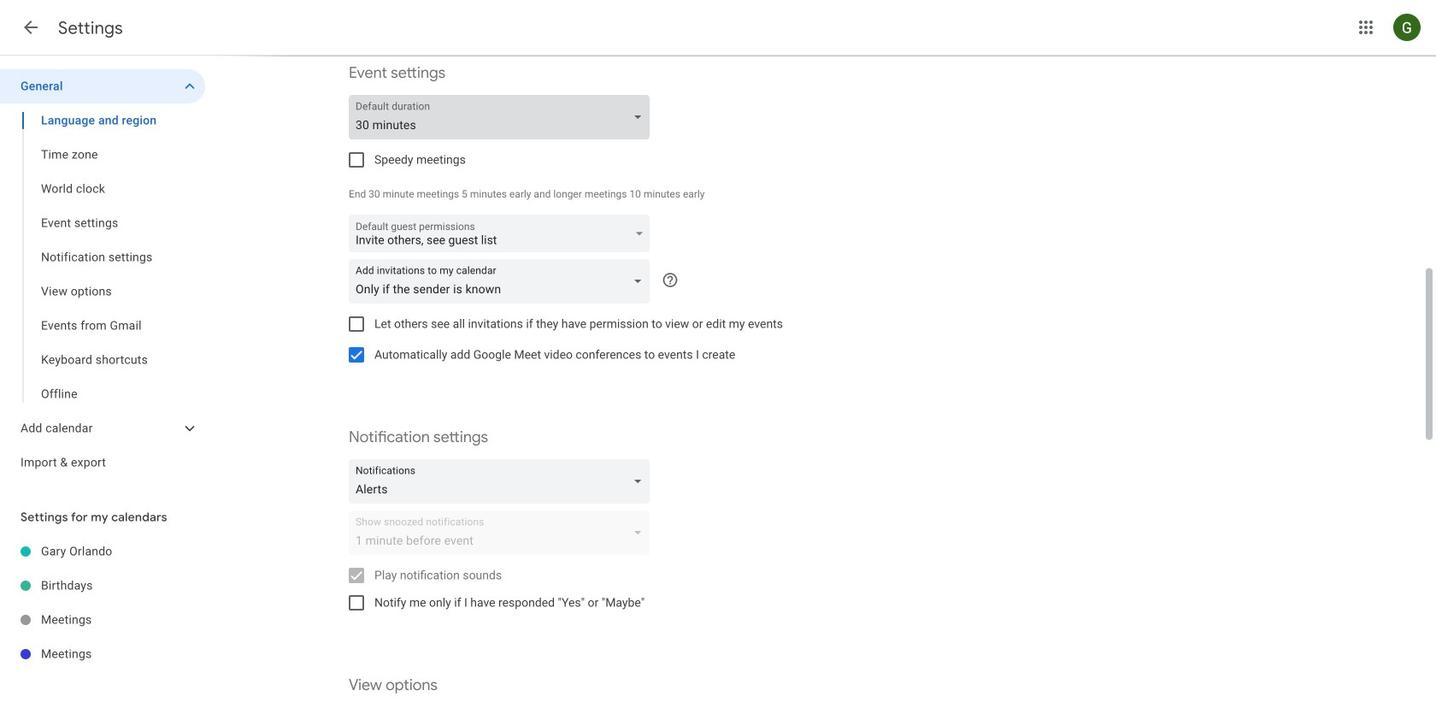 Task type: describe. For each thing, give the bounding box(es) containing it.
general tree item
[[0, 69, 205, 103]]

birthdays tree item
[[0, 569, 205, 603]]

gary orlando tree item
[[0, 535, 205, 569]]

2 meetings tree item from the top
[[0, 637, 205, 671]]



Task type: vqa. For each thing, say whether or not it's contained in the screenshot.
Go back icon
yes



Task type: locate. For each thing, give the bounding box(es) containing it.
meetings tree item
[[0, 603, 205, 637], [0, 637, 205, 671]]

1 meetings tree item from the top
[[0, 603, 205, 637]]

group
[[0, 103, 205, 411]]

2 tree from the top
[[0, 535, 205, 671]]

1 tree from the top
[[0, 69, 205, 480]]

go back image
[[21, 17, 41, 38]]

tree
[[0, 69, 205, 480], [0, 535, 205, 671]]

meetings tree item down birthdays tree item
[[0, 637, 205, 671]]

0 vertical spatial tree
[[0, 69, 205, 480]]

None field
[[349, 95, 657, 139], [349, 259, 657, 304], [349, 459, 657, 504], [349, 95, 657, 139], [349, 259, 657, 304], [349, 459, 657, 504]]

meetings tree item down gary orlando tree item
[[0, 603, 205, 637]]

1 vertical spatial tree
[[0, 535, 205, 671]]

heading
[[58, 17, 123, 39]]



